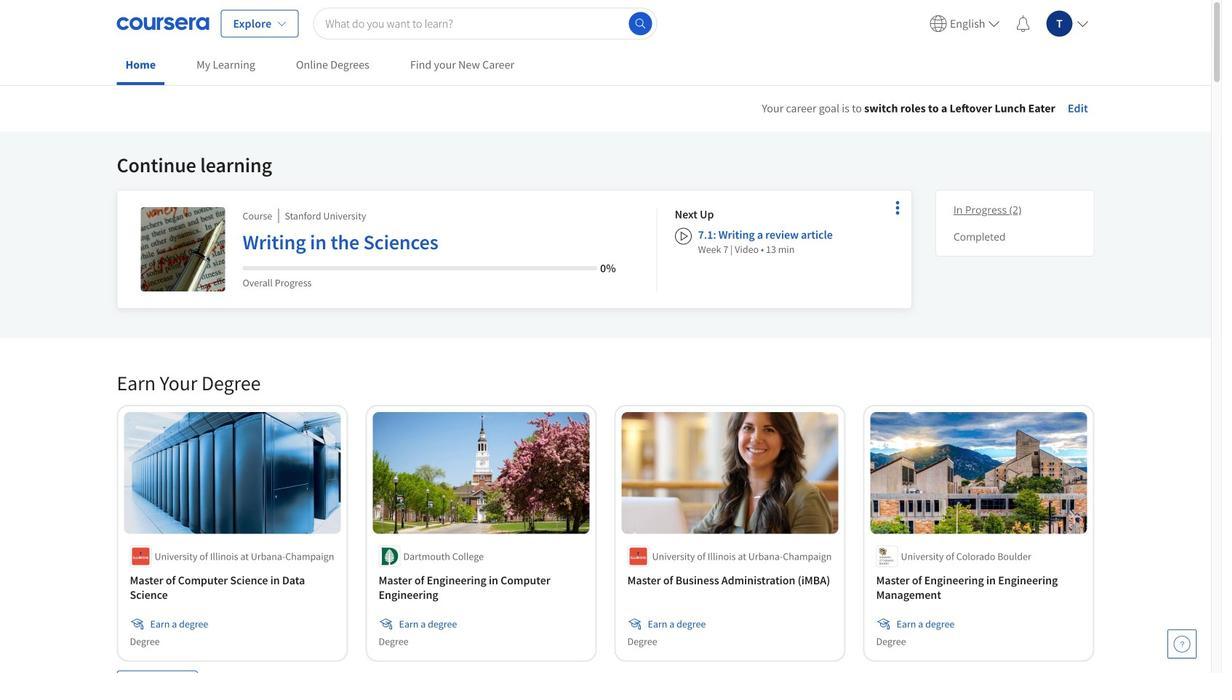 Task type: locate. For each thing, give the bounding box(es) containing it.
None search field
[[313, 8, 657, 40]]

more option for writing in the sciences image
[[888, 198, 908, 218]]

region
[[692, 120, 1165, 247]]

coursera image
[[117, 12, 209, 35]]



Task type: vqa. For each thing, say whether or not it's contained in the screenshot.
search field
yes



Task type: describe. For each thing, give the bounding box(es) containing it.
What do you want to learn? text field
[[313, 8, 657, 40]]

writing in the sciences image
[[141, 207, 225, 292]]

earn your degree collection element
[[108, 347, 1103, 674]]

help center image
[[1174, 636, 1191, 653]]



